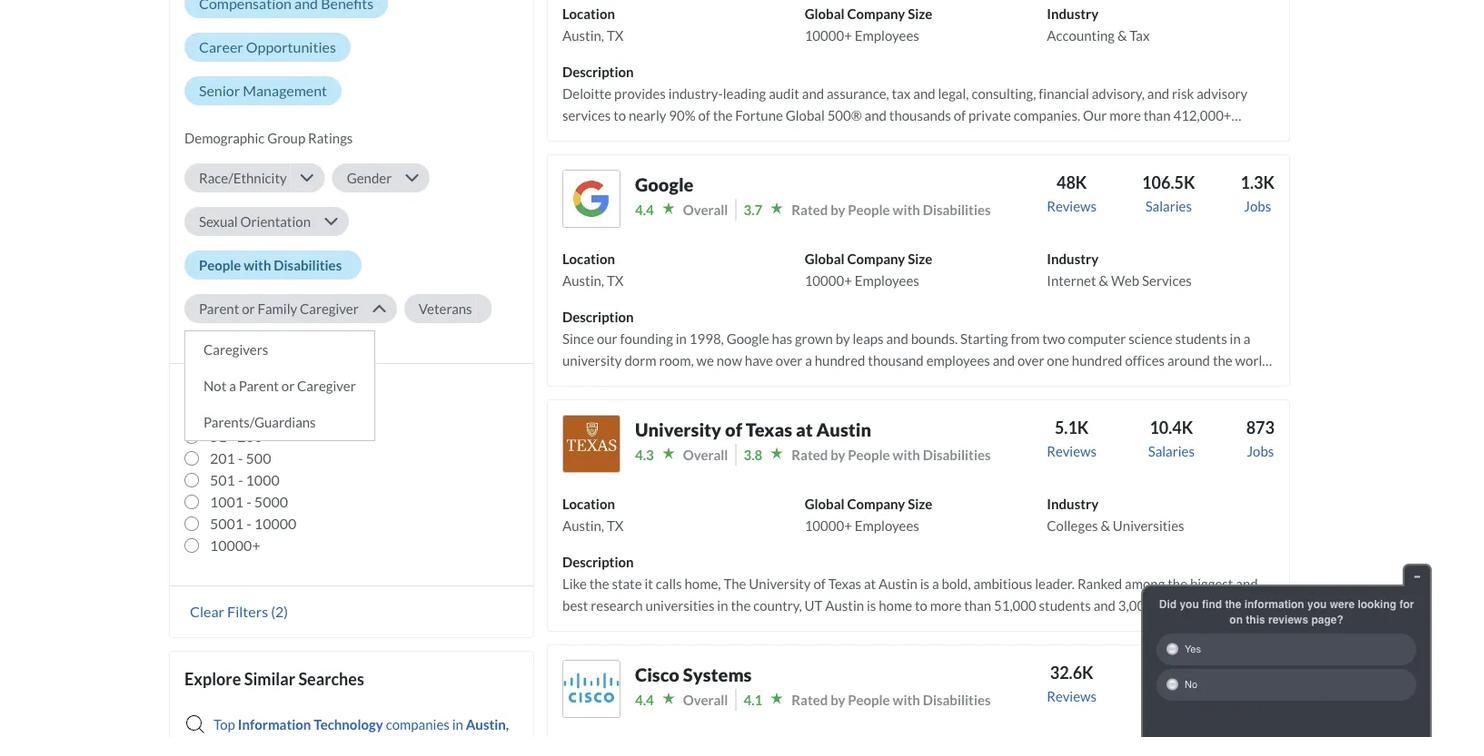 Task type: describe. For each thing, give the bounding box(es) containing it.
cisco systems image
[[562, 660, 621, 719]]

filters
[[227, 603, 268, 621]]

overall for google
[[683, 202, 728, 218]]

did you find the information you were looking for on this reviews page?
[[1159, 598, 1414, 626]]

services
[[1142, 272, 1192, 289]]

university of texas at austin
[[635, 419, 871, 441]]

people for google
[[848, 202, 890, 218]]

industry internet & web services
[[1047, 251, 1192, 289]]

similar
[[244, 669, 295, 689]]

career opportunities button
[[184, 33, 351, 62]]

at
[[796, 419, 813, 441]]

on
[[1230, 614, 1243, 626]]

- for 1001
[[246, 493, 251, 511]]

1 vertical spatial parent
[[239, 378, 279, 394]]

1
[[210, 406, 218, 424]]

explore similar searches
[[184, 669, 364, 689]]

top information technology companies in
[[213, 717, 466, 733]]

201
[[210, 450, 235, 467]]

industry inside industry accounting & tax
[[1047, 5, 1099, 22]]

85.6k
[[1150, 663, 1193, 683]]

201 - 500
[[210, 450, 271, 467]]

senior
[[199, 82, 240, 99]]

10.4k salaries
[[1148, 418, 1195, 460]]

jobs inside '1.3k jobs'
[[1244, 198, 1271, 214]]

austin
[[816, 419, 871, 441]]

employees for university of texas at austin
[[855, 518, 919, 534]]

people for university of texas at austin
[[848, 447, 890, 463]]

for
[[1399, 598, 1414, 611]]

searches
[[298, 669, 364, 689]]

the
[[1225, 598, 1241, 611]]

501 - 1000
[[210, 471, 280, 489]]

universities
[[1113, 518, 1184, 534]]

clear filters (2) button
[[184, 602, 293, 622]]

0 horizontal spatial or
[[242, 301, 255, 317]]

google
[[635, 173, 694, 195]]

1 horizontal spatial or
[[281, 378, 295, 394]]

4.4 for cisco systems
[[635, 692, 654, 709]]

85.6k salaries
[[1148, 663, 1195, 705]]

cisco systems
[[635, 664, 752, 686]]

university of texas at austin image
[[562, 415, 621, 473]]

location austin, tx for university of texas at austin
[[562, 496, 624, 534]]

51
[[210, 428, 227, 446]]

family
[[257, 301, 297, 317]]

3.7
[[744, 202, 762, 218]]

were
[[1330, 598, 1355, 611]]

companies
[[386, 717, 449, 733]]

did
[[1159, 598, 1177, 611]]

51 - 200
[[210, 428, 263, 446]]

opportunities
[[246, 38, 336, 56]]

internet
[[1047, 272, 1096, 289]]

location austin, tx for google
[[562, 251, 624, 289]]

looking
[[1358, 598, 1396, 611]]

global company size
[[184, 381, 338, 401]]

32.6k reviews
[[1047, 663, 1097, 705]]

web
[[1111, 272, 1139, 289]]

yes
[[1185, 644, 1201, 655]]

5001 - 10000
[[210, 515, 296, 533]]

5.1k reviews
[[1047, 418, 1097, 460]]

clear
[[190, 603, 224, 621]]

salaries for systems
[[1148, 689, 1195, 705]]

salaries inside 106.5k salaries
[[1145, 198, 1192, 214]]

1 description from the top
[[562, 64, 634, 80]]

senior management button
[[184, 76, 342, 105]]

career
[[199, 38, 243, 56]]

106.5k
[[1142, 173, 1195, 193]]

rated for cisco systems
[[792, 692, 828, 709]]

industry colleges & universities
[[1047, 496, 1184, 534]]

no
[[1185, 680, 1198, 691]]

32.6k
[[1050, 663, 1094, 683]]

1 tx from the top
[[607, 27, 624, 44]]

873 jobs
[[1246, 418, 1275, 460]]

- for 51
[[230, 428, 235, 446]]

industry accounting & tax
[[1047, 5, 1150, 44]]

ratings
[[308, 130, 353, 146]]

5000
[[254, 493, 288, 511]]

in
[[452, 717, 463, 733]]

sexual orientation
[[199, 213, 311, 230]]

veterans
[[419, 301, 472, 317]]

- for 1
[[221, 406, 226, 424]]

- for 5001
[[246, 515, 251, 533]]

demographic
[[184, 130, 265, 146]]

group
[[267, 130, 305, 146]]

global company size 10000+ employees for google
[[805, 251, 932, 289]]

location for university of texas at austin
[[562, 496, 615, 512]]

10.4k
[[1150, 418, 1193, 438]]

description for google
[[562, 309, 634, 325]]

1001
[[210, 493, 244, 511]]

1 vertical spatial caregiver
[[297, 378, 356, 394]]

(2)
[[271, 603, 288, 621]]

jobs for systems
[[1247, 689, 1274, 705]]

tax
[[1130, 27, 1150, 44]]

gender
[[347, 170, 392, 186]]

48k reviews
[[1047, 173, 1097, 214]]

this
[[1246, 614, 1265, 626]]

industry for university of texas at austin
[[1047, 496, 1099, 512]]



Task type: vqa. For each thing, say whether or not it's contained in the screenshot.


Task type: locate. For each thing, give the bounding box(es) containing it.
technology
[[314, 717, 383, 733]]

disabilities
[[923, 202, 991, 218], [274, 257, 342, 273], [923, 447, 991, 463], [923, 692, 991, 709]]

overall left 3.7
[[683, 202, 728, 218]]

1 location austin, tx from the top
[[562, 5, 624, 44]]

4.4
[[635, 202, 654, 218], [635, 692, 654, 709]]

1000
[[246, 471, 280, 489]]

0 vertical spatial rated by people with disabilities
[[792, 202, 991, 218]]

& for university of texas at austin
[[1101, 518, 1110, 534]]

rated by people with disabilities for university of texas at austin
[[792, 447, 991, 463]]

-
[[221, 406, 226, 424], [230, 428, 235, 446], [238, 450, 243, 467], [238, 471, 243, 489], [246, 493, 251, 511], [246, 515, 251, 533]]

2 description from the top
[[562, 309, 634, 325]]

2 location from the top
[[562, 251, 615, 267]]

0 vertical spatial or
[[242, 301, 255, 317]]

3 location from the top
[[562, 496, 615, 512]]

you up page?
[[1307, 598, 1327, 611]]

2 overall from the top
[[683, 447, 728, 463]]

reviews for google
[[1047, 198, 1097, 214]]

3 industry from the top
[[1047, 496, 1099, 512]]

1 you from the left
[[1180, 598, 1199, 611]]

global
[[805, 5, 845, 22], [805, 251, 845, 267], [184, 381, 232, 401], [805, 496, 845, 512]]

1 vertical spatial by
[[831, 447, 845, 463]]

0 vertical spatial by
[[831, 202, 845, 218]]

2 vertical spatial rated by people with disabilities
[[792, 692, 991, 709]]

- down 1001 - 5000
[[246, 515, 251, 533]]

1 employees from the top
[[855, 27, 919, 44]]

2 you from the left
[[1307, 598, 1327, 611]]

1 vertical spatial rated by people with disabilities
[[792, 447, 991, 463]]

reviews down 5.1k
[[1047, 443, 1097, 460]]

1 overall from the top
[[683, 202, 728, 218]]

rated right 3.7
[[792, 202, 828, 218]]

1 vertical spatial employees
[[855, 272, 919, 289]]

3 overall from the top
[[683, 692, 728, 709]]

cisco
[[635, 664, 680, 686]]

reviews down 32.6k at bottom right
[[1047, 689, 1097, 705]]

industry inside industry colleges & universities
[[1047, 496, 1099, 512]]

200
[[237, 428, 263, 446]]

rated down at
[[792, 447, 828, 463]]

description for university of texas at austin
[[562, 554, 634, 570]]

& inside industry internet & web services
[[1099, 272, 1108, 289]]

3 location austin, tx from the top
[[562, 496, 624, 534]]

caregiver
[[300, 301, 359, 317], [297, 378, 356, 394]]

people with disabilities
[[199, 257, 342, 273]]

10000+
[[805, 27, 852, 44], [805, 272, 852, 289], [805, 518, 852, 534], [210, 537, 260, 555]]

colleges
[[1047, 518, 1098, 534]]

106.5k salaries
[[1142, 173, 1195, 214]]

0 vertical spatial 4.4
[[635, 202, 654, 218]]

people
[[848, 202, 890, 218], [199, 257, 241, 273], [848, 447, 890, 463], [848, 692, 890, 709]]

location
[[562, 5, 615, 22], [562, 251, 615, 267], [562, 496, 615, 512]]

3 rated by people with disabilities from the top
[[792, 692, 991, 709]]

senior management
[[199, 82, 327, 99]]

overall for university of texas at austin
[[683, 447, 728, 463]]

by right 4.1
[[831, 692, 845, 709]]

global company size 10000+ employees for university of texas at austin
[[805, 496, 932, 534]]

1 vertical spatial rated
[[792, 447, 828, 463]]

location for google
[[562, 251, 615, 267]]

find
[[1202, 598, 1222, 611]]

industry up accounting
[[1047, 5, 1099, 22]]

0 vertical spatial caregiver
[[300, 301, 359, 317]]

or left family
[[242, 301, 255, 317]]

overall for cisco systems
[[683, 692, 728, 709]]

2 reviews from the top
[[1047, 443, 1097, 460]]

with for google
[[893, 202, 920, 218]]

2 vertical spatial jobs
[[1247, 689, 1274, 705]]

0 vertical spatial jobs
[[1244, 198, 1271, 214]]

1 vertical spatial global company size 10000+ employees
[[805, 251, 932, 289]]

1 vertical spatial salaries
[[1148, 443, 1195, 460]]

5001
[[210, 515, 244, 533]]

not
[[204, 378, 226, 394]]

texas
[[746, 419, 792, 441]]

rated for google
[[792, 202, 828, 218]]

1 vertical spatial reviews
[[1047, 443, 1097, 460]]

jobs inside 538 jobs
[[1247, 689, 1274, 705]]

employees for google
[[855, 272, 919, 289]]

salaries down 10.4k
[[1148, 443, 1195, 460]]

873
[[1246, 418, 1275, 438]]

0 vertical spatial industry
[[1047, 5, 1099, 22]]

rated
[[792, 202, 828, 218], [792, 447, 828, 463], [792, 692, 828, 709]]

by right 3.7
[[831, 202, 845, 218]]

parent right the a
[[239, 378, 279, 394]]

people for cisco systems
[[848, 692, 890, 709]]

overall down systems
[[683, 692, 728, 709]]

- right 51
[[230, 428, 235, 446]]

reviews for university of texas at austin
[[1047, 443, 1097, 460]]

& left web
[[1099, 272, 1108, 289]]

reviews
[[1047, 198, 1097, 214], [1047, 443, 1097, 460], [1047, 689, 1097, 705]]

4.4 for google
[[635, 202, 654, 218]]

0 vertical spatial rated
[[792, 202, 828, 218]]

1 vertical spatial location austin, tx
[[562, 251, 624, 289]]

1 global company size 10000+ employees from the top
[[805, 5, 932, 44]]

4.4 down cisco
[[635, 692, 654, 709]]

2 location austin, tx from the top
[[562, 251, 624, 289]]

reviews for cisco systems
[[1047, 689, 1097, 705]]

0 vertical spatial reviews
[[1047, 198, 1097, 214]]

1 vertical spatial industry
[[1047, 251, 1099, 267]]

& for google
[[1099, 272, 1108, 289]]

5.1k
[[1055, 418, 1089, 438]]

disabilities for cisco systems
[[923, 692, 991, 709]]

- right "1" at the bottom of page
[[221, 406, 226, 424]]

1001 - 5000
[[210, 493, 288, 511]]

1 vertical spatial jobs
[[1247, 443, 1274, 460]]

2 vertical spatial by
[[831, 692, 845, 709]]

page?
[[1311, 614, 1343, 626]]

parent
[[199, 301, 239, 317], [239, 378, 279, 394]]

overall down university at the bottom of page
[[683, 447, 728, 463]]

& inside industry colleges & universities
[[1101, 518, 1110, 534]]

information
[[238, 717, 311, 733]]

- left 5000
[[246, 493, 251, 511]]

2 rated by people with disabilities from the top
[[792, 447, 991, 463]]

jobs
[[1244, 198, 1271, 214], [1247, 443, 1274, 460], [1247, 689, 1274, 705]]

a
[[229, 378, 236, 394]]

you right did
[[1180, 598, 1199, 611]]

- for 501
[[238, 471, 243, 489]]

salaries
[[1145, 198, 1192, 214], [1148, 443, 1195, 460], [1148, 689, 1195, 705]]

reviews
[[1268, 614, 1308, 626]]

0 vertical spatial global company size 10000+ employees
[[805, 5, 932, 44]]

industry inside industry internet & web services
[[1047, 251, 1099, 267]]

1 location from the top
[[562, 5, 615, 22]]

caregiver up parents/guardians
[[297, 378, 356, 394]]

top
[[213, 717, 235, 733]]

2 vertical spatial employees
[[855, 518, 919, 534]]

parent up caregivers
[[199, 301, 239, 317]]

538
[[1246, 663, 1275, 683]]

by for google
[[831, 202, 845, 218]]

& right colleges
[[1101, 518, 1110, 534]]

& inside industry accounting & tax
[[1117, 27, 1127, 44]]

2 vertical spatial tx
[[607, 518, 624, 534]]

2 vertical spatial rated
[[792, 692, 828, 709]]

salaries down "106.5k"
[[1145, 198, 1192, 214]]

1 vertical spatial &
[[1099, 272, 1108, 289]]

2 vertical spatial industry
[[1047, 496, 1099, 512]]

1 rated by people with disabilities from the top
[[792, 202, 991, 218]]

orientation
[[240, 213, 311, 230]]

1 rated from the top
[[792, 202, 828, 218]]

jobs down '1.3k'
[[1244, 198, 1271, 214]]

3.8
[[744, 447, 762, 463]]

0 vertical spatial overall
[[683, 202, 728, 218]]

management
[[243, 82, 327, 99]]

10000
[[254, 515, 296, 533]]

1 vertical spatial description
[[562, 309, 634, 325]]

2 global company size 10000+ employees from the top
[[805, 251, 932, 289]]

2 employees from the top
[[855, 272, 919, 289]]

1 by from the top
[[831, 202, 845, 218]]

3 tx from the top
[[607, 518, 624, 534]]

university
[[635, 419, 722, 441]]

48k
[[1057, 173, 1087, 193]]

rated right 4.1
[[792, 692, 828, 709]]

2 by from the top
[[831, 447, 845, 463]]

0 vertical spatial employees
[[855, 27, 919, 44]]

& left tax
[[1117, 27, 1127, 44]]

tx for university of texas at austin
[[607, 518, 624, 534]]

3 description from the top
[[562, 554, 634, 570]]

rated by people with disabilities for google
[[792, 202, 991, 218]]

4.4 down google
[[635, 202, 654, 218]]

jobs inside 873 jobs
[[1247, 443, 1274, 460]]

500
[[246, 450, 271, 467]]

0 vertical spatial location
[[562, 5, 615, 22]]

1 reviews from the top
[[1047, 198, 1097, 214]]

0 vertical spatial tx
[[607, 27, 624, 44]]

parent or family caregiver
[[199, 301, 359, 317]]

0 vertical spatial parent
[[199, 301, 239, 317]]

caregiver right family
[[300, 301, 359, 317]]

with for university of texas at austin
[[893, 447, 920, 463]]

0 vertical spatial description
[[562, 64, 634, 80]]

2 vertical spatial location austin, tx
[[562, 496, 624, 534]]

size
[[908, 5, 932, 22], [908, 251, 932, 267], [308, 381, 338, 401], [908, 496, 932, 512]]

2 vertical spatial reviews
[[1047, 689, 1097, 705]]

jobs down 873
[[1247, 443, 1274, 460]]

career opportunities
[[199, 38, 336, 56]]

1.3k jobs
[[1241, 173, 1275, 214]]

2 industry from the top
[[1047, 251, 1099, 267]]

- right 201
[[238, 450, 243, 467]]

accounting
[[1047, 27, 1115, 44]]

1 vertical spatial 4.4
[[635, 692, 654, 709]]

google image
[[562, 170, 621, 228]]

austin,
[[562, 27, 604, 44], [562, 272, 604, 289], [562, 518, 604, 534], [213, 717, 509, 738]]

0 vertical spatial &
[[1117, 27, 1127, 44]]

overall
[[683, 202, 728, 218], [683, 447, 728, 463], [683, 692, 728, 709]]

disabilities for university of texas at austin
[[923, 447, 991, 463]]

industry up colleges
[[1047, 496, 1099, 512]]

1 vertical spatial or
[[281, 378, 295, 394]]

or up parents/guardians
[[281, 378, 295, 394]]

2 rated from the top
[[792, 447, 828, 463]]

caregivers
[[204, 342, 268, 358]]

explore
[[184, 669, 241, 689]]

1 vertical spatial overall
[[683, 447, 728, 463]]

0 vertical spatial location austin, tx
[[562, 5, 624, 44]]

1 vertical spatial tx
[[607, 272, 624, 289]]

industry up internet
[[1047, 251, 1099, 267]]

jobs for of
[[1247, 443, 1274, 460]]

2 4.4 from the top
[[635, 692, 654, 709]]

3 rated from the top
[[792, 692, 828, 709]]

clear filters (2)
[[190, 603, 288, 621]]

disabilities for google
[[923, 202, 991, 218]]

3 global company size 10000+ employees from the top
[[805, 496, 932, 534]]

industry for google
[[1047, 251, 1099, 267]]

2 vertical spatial global company size 10000+ employees
[[805, 496, 932, 534]]

3 employees from the top
[[855, 518, 919, 534]]

1 vertical spatial location
[[562, 251, 615, 267]]

538 jobs
[[1246, 663, 1275, 705]]

2 tx from the top
[[607, 272, 624, 289]]

&
[[1117, 27, 1127, 44], [1099, 272, 1108, 289], [1101, 518, 1110, 534]]

50
[[229, 406, 246, 424]]

4.3
[[635, 447, 654, 463]]

of
[[725, 419, 742, 441]]

reviews down 48k
[[1047, 198, 1097, 214]]

rated by people with disabilities for cisco systems
[[792, 692, 991, 709]]

1 - 50
[[210, 406, 246, 424]]

2 vertical spatial &
[[1101, 518, 1110, 534]]

2 vertical spatial overall
[[683, 692, 728, 709]]

4.1
[[744, 692, 762, 709]]

with for cisco systems
[[893, 692, 920, 709]]

parents/guardians
[[204, 414, 316, 431]]

industry
[[1047, 5, 1099, 22], [1047, 251, 1099, 267], [1047, 496, 1099, 512]]

2 vertical spatial description
[[562, 554, 634, 570]]

by for cisco systems
[[831, 692, 845, 709]]

1 4.4 from the top
[[635, 202, 654, 218]]

501
[[210, 471, 235, 489]]

race/ethnicity
[[199, 170, 287, 186]]

3 by from the top
[[831, 692, 845, 709]]

you
[[1180, 598, 1199, 611], [1307, 598, 1327, 611]]

0 vertical spatial salaries
[[1145, 198, 1192, 214]]

2 vertical spatial location
[[562, 496, 615, 512]]

1 industry from the top
[[1047, 5, 1099, 22]]

salaries for of
[[1148, 443, 1195, 460]]

by for university of texas at austin
[[831, 447, 845, 463]]

jobs down 538
[[1247, 689, 1274, 705]]

not a parent or caregiver
[[204, 378, 356, 394]]

0 horizontal spatial you
[[1180, 598, 1199, 611]]

demographic group ratings
[[184, 130, 353, 146]]

information
[[1244, 598, 1304, 611]]

2 vertical spatial salaries
[[1148, 689, 1195, 705]]

salaries down the 85.6k
[[1148, 689, 1195, 705]]

with
[[893, 202, 920, 218], [244, 257, 271, 273], [893, 447, 920, 463], [893, 692, 920, 709]]

1 horizontal spatial you
[[1307, 598, 1327, 611]]

by down austin
[[831, 447, 845, 463]]

tx for google
[[607, 272, 624, 289]]

- for 201
[[238, 450, 243, 467]]

3 reviews from the top
[[1047, 689, 1097, 705]]

- right 501
[[238, 471, 243, 489]]

rated for university of texas at austin
[[792, 447, 828, 463]]



